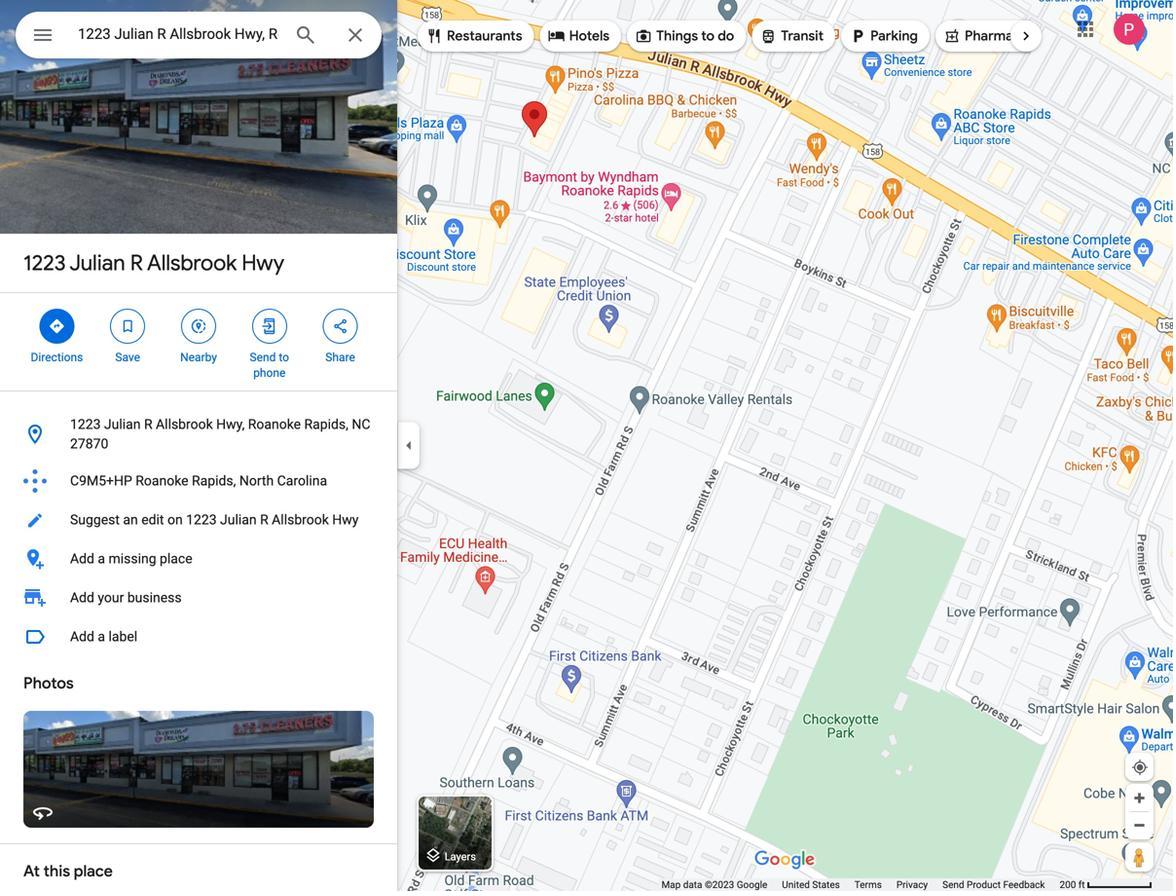 Task type: describe. For each thing, give the bounding box(es) containing it.
carolina
[[277, 473, 327, 489]]

north
[[240, 473, 274, 489]]

missing
[[109, 551, 156, 567]]

a for missing
[[98, 551, 105, 567]]

 hotels
[[548, 25, 610, 47]]

©2023
[[705, 879, 735, 891]]

terms
[[855, 879, 882, 891]]

ft
[[1079, 879, 1086, 891]]

google maps element
[[0, 0, 1174, 891]]

julian for 1223 julian r allsbrook hwy, roanoke rapids, nc 27870
[[104, 416, 141, 433]]

on
[[168, 512, 183, 528]]

add for add a label
[[70, 629, 94, 645]]

1223 julian r allsbrook hwy, roanoke rapids, nc 27870 button
[[0, 407, 397, 462]]


[[190, 316, 207, 337]]

1223 for 1223 julian r allsbrook hwy, roanoke rapids, nc 27870
[[70, 416, 101, 433]]

privacy
[[897, 879, 929, 891]]

save
[[115, 351, 140, 364]]

200
[[1060, 879, 1077, 891]]

c9m5+hp roanoke rapids, north carolina button
[[0, 462, 397, 501]]

your
[[98, 590, 124, 606]]

nearby
[[180, 351, 217, 364]]

 transit
[[760, 25, 824, 47]]

add for add your business
[[70, 590, 94, 606]]

feedback
[[1004, 879, 1046, 891]]

rapids, inside c9m5+hp roanoke rapids, north carolina 'button'
[[192, 473, 236, 489]]

add a label button
[[0, 618, 397, 657]]

footer inside "google maps" element
[[662, 879, 1060, 891]]

show street view coverage image
[[1126, 843, 1154, 872]]

 restaurants
[[426, 25, 523, 47]]

this
[[43, 862, 70, 882]]

send to phone
[[250, 351, 289, 380]]

add your business link
[[0, 579, 397, 618]]

r for hwy,
[[144, 416, 153, 433]]


[[850, 25, 867, 47]]

200 ft
[[1060, 879, 1086, 891]]

suggest an edit on 1223 julian r allsbrook hwy button
[[0, 501, 397, 540]]

things
[[657, 27, 699, 45]]

do
[[718, 27, 735, 45]]


[[31, 21, 55, 49]]

send product feedback button
[[943, 879, 1046, 891]]

show your location image
[[1132, 759, 1150, 776]]

hwy,
[[216, 416, 245, 433]]

julian inside suggest an edit on 1223 julian r allsbrook hwy button
[[220, 512, 257, 528]]

add a missing place
[[70, 551, 193, 567]]

united
[[783, 879, 810, 891]]

1223 for 1223 julian r allsbrook hwy
[[23, 249, 66, 277]]

200 ft button
[[1060, 879, 1153, 891]]

hotels
[[570, 27, 610, 45]]

product
[[967, 879, 1001, 891]]

1223 julian r allsbrook hwy
[[23, 249, 285, 277]]

edit
[[141, 512, 164, 528]]

next page image
[[1018, 27, 1036, 45]]

suggest an edit on 1223 julian r allsbrook hwy
[[70, 512, 359, 528]]

1 vertical spatial place
[[74, 862, 113, 882]]



Task type: locate. For each thing, give the bounding box(es) containing it.
2 vertical spatial add
[[70, 629, 94, 645]]

1 horizontal spatial to
[[702, 27, 715, 45]]

1 horizontal spatial hwy
[[332, 512, 359, 528]]

actions for 1223 julian r allsbrook hwy region
[[0, 293, 397, 391]]

send
[[250, 351, 276, 364], [943, 879, 965, 891]]


[[119, 316, 137, 337]]

1 vertical spatial rapids,
[[192, 473, 236, 489]]


[[548, 25, 566, 47]]

phone
[[253, 366, 286, 380]]

business
[[127, 590, 182, 606]]

0 vertical spatial hwy
[[242, 249, 285, 277]]

send product feedback
[[943, 879, 1046, 891]]

1 vertical spatial julian
[[104, 416, 141, 433]]

1223 up the 27870
[[70, 416, 101, 433]]

data
[[684, 879, 703, 891]]

2 vertical spatial r
[[260, 512, 269, 528]]

an
[[123, 512, 138, 528]]

a left label
[[98, 629, 105, 645]]

at
[[23, 862, 40, 882]]

c9m5+hp
[[70, 473, 132, 489]]

add down suggest
[[70, 551, 94, 567]]

google
[[737, 879, 768, 891]]

1223 julian r allsbrook hwy, roanoke rapids, nc 27870
[[70, 416, 371, 452]]

1 vertical spatial to
[[279, 351, 289, 364]]

send up phone in the top left of the page
[[250, 351, 276, 364]]

add for add a missing place
[[70, 551, 94, 567]]

r inside "1223 julian r allsbrook hwy, roanoke rapids, nc 27870"
[[144, 416, 153, 433]]


[[944, 25, 961, 47]]

send inside button
[[943, 879, 965, 891]]

0 vertical spatial place
[[160, 551, 193, 567]]

to inside  things to do
[[702, 27, 715, 45]]

2 vertical spatial allsbrook
[[272, 512, 329, 528]]

0 vertical spatial allsbrook
[[147, 249, 237, 277]]

united states
[[783, 879, 840, 891]]

julian
[[69, 249, 125, 277], [104, 416, 141, 433], [220, 512, 257, 528]]

send inside send to phone
[[250, 351, 276, 364]]

place
[[160, 551, 193, 567], [74, 862, 113, 882]]

allsbrook for hwy,
[[156, 416, 213, 433]]


[[48, 316, 66, 337]]

hwy
[[242, 249, 285, 277], [332, 512, 359, 528]]

1223 up the  on the top
[[23, 249, 66, 277]]

0 horizontal spatial hwy
[[242, 249, 285, 277]]

add left your
[[70, 590, 94, 606]]

zoom out image
[[1133, 818, 1148, 833]]

roanoke inside "1223 julian r allsbrook hwy, roanoke rapids, nc 27870"
[[248, 416, 301, 433]]

parking
[[871, 27, 919, 45]]

to
[[702, 27, 715, 45], [279, 351, 289, 364]]

julian up  at left top
[[69, 249, 125, 277]]

allsbrook up 
[[147, 249, 237, 277]]

2 horizontal spatial r
[[260, 512, 269, 528]]

1 horizontal spatial place
[[160, 551, 193, 567]]

1 horizontal spatial send
[[943, 879, 965, 891]]

states
[[813, 879, 840, 891]]

zoom in image
[[1133, 791, 1148, 806]]

nc
[[352, 416, 371, 433]]

add your business
[[70, 590, 182, 606]]

place down on
[[160, 551, 193, 567]]

27870
[[70, 436, 108, 452]]

hwy up 
[[242, 249, 285, 277]]

0 horizontal spatial send
[[250, 351, 276, 364]]

2 vertical spatial julian
[[220, 512, 257, 528]]

2 add from the top
[[70, 590, 94, 606]]

0 vertical spatial add
[[70, 551, 94, 567]]

0 vertical spatial 1223
[[23, 249, 66, 277]]

add
[[70, 551, 94, 567], [70, 590, 94, 606], [70, 629, 94, 645]]

1 vertical spatial a
[[98, 629, 105, 645]]

allsbrook inside "1223 julian r allsbrook hwy, roanoke rapids, nc 27870"
[[156, 416, 213, 433]]

julian up the 27870
[[104, 416, 141, 433]]

julian for 1223 julian r allsbrook hwy
[[69, 249, 125, 277]]

label
[[109, 629, 138, 645]]

2 horizontal spatial 1223
[[186, 512, 217, 528]]

allsbrook
[[147, 249, 237, 277], [156, 416, 213, 433], [272, 512, 329, 528]]

 things to do
[[635, 25, 735, 47]]

allsbrook for hwy
[[147, 249, 237, 277]]

rapids,
[[304, 416, 349, 433], [192, 473, 236, 489]]

2 a from the top
[[98, 629, 105, 645]]

2 vertical spatial 1223
[[186, 512, 217, 528]]

1223 Julian R Allsbrook Hwy, Roanoke Rapids, NC 27870 field
[[16, 12, 382, 58]]

rapids, inside "1223 julian r allsbrook hwy, roanoke rapids, nc 27870"
[[304, 416, 349, 433]]

1 vertical spatial add
[[70, 590, 94, 606]]

photos
[[23, 674, 74, 694]]

1 horizontal spatial rapids,
[[304, 416, 349, 433]]

suggest
[[70, 512, 120, 528]]

0 horizontal spatial 1223
[[23, 249, 66, 277]]

julian down north
[[220, 512, 257, 528]]

united states button
[[783, 879, 840, 891]]

at this place
[[23, 862, 113, 882]]

a
[[98, 551, 105, 567], [98, 629, 105, 645]]

1 vertical spatial 1223
[[70, 416, 101, 433]]

r
[[130, 249, 143, 277], [144, 416, 153, 433], [260, 512, 269, 528]]

0 horizontal spatial r
[[130, 249, 143, 277]]

1 vertical spatial roanoke
[[136, 473, 189, 489]]

1 horizontal spatial r
[[144, 416, 153, 433]]

terms button
[[855, 879, 882, 891]]

send for send product feedback
[[943, 879, 965, 891]]

allsbrook left hwy,
[[156, 416, 213, 433]]


[[760, 25, 778, 47]]

share
[[326, 351, 355, 364]]

none field inside 1223 julian r allsbrook hwy, roanoke rapids, nc 27870 "field"
[[78, 22, 279, 46]]

allsbrook down carolina
[[272, 512, 329, 528]]

0 vertical spatial julian
[[69, 249, 125, 277]]

1 vertical spatial allsbrook
[[156, 416, 213, 433]]

available search options for this area region
[[403, 13, 1133, 59]]

1 a from the top
[[98, 551, 105, 567]]

pharmacies
[[965, 27, 1039, 45]]

transit
[[782, 27, 824, 45]]

directions
[[31, 351, 83, 364]]

0 horizontal spatial to
[[279, 351, 289, 364]]

roanoke right hwy,
[[248, 416, 301, 433]]

map data ©2023 google
[[662, 879, 768, 891]]

allsbrook inside suggest an edit on 1223 julian r allsbrook hwy button
[[272, 512, 329, 528]]

3 add from the top
[[70, 629, 94, 645]]

footer
[[662, 879, 1060, 891]]

send for send to phone
[[250, 351, 276, 364]]

1223
[[23, 249, 66, 277], [70, 416, 101, 433], [186, 512, 217, 528]]

roanoke inside 'button'
[[136, 473, 189, 489]]

hwy inside suggest an edit on 1223 julian r allsbrook hwy button
[[332, 512, 359, 528]]

a left missing at the left of page
[[98, 551, 105, 567]]

place right this
[[74, 862, 113, 882]]

roanoke
[[248, 416, 301, 433], [136, 473, 189, 489]]

1223 inside "1223 julian r allsbrook hwy, roanoke rapids, nc 27870"
[[70, 416, 101, 433]]

1 horizontal spatial 1223
[[70, 416, 101, 433]]

 parking
[[850, 25, 919, 47]]

add left label
[[70, 629, 94, 645]]


[[426, 25, 443, 47]]

1 add from the top
[[70, 551, 94, 567]]

1 vertical spatial send
[[943, 879, 965, 891]]

rapids, left nc
[[304, 416, 349, 433]]

send left product
[[943, 879, 965, 891]]

rapids, up suggest an edit on 1223 julian r allsbrook hwy
[[192, 473, 236, 489]]


[[332, 316, 349, 337]]

add a missing place button
[[0, 540, 397, 579]]

 search field
[[16, 12, 382, 62]]

1223 right on
[[186, 512, 217, 528]]

0 horizontal spatial place
[[74, 862, 113, 882]]

collapse side panel image
[[398, 435, 420, 456]]

map
[[662, 879, 681, 891]]

privacy button
[[897, 879, 929, 891]]

0 vertical spatial send
[[250, 351, 276, 364]]

c9m5+hp roanoke rapids, north carolina
[[70, 473, 327, 489]]

0 vertical spatial a
[[98, 551, 105, 567]]


[[261, 316, 278, 337]]

1223 julian r allsbrook hwy main content
[[0, 0, 397, 891]]

place inside button
[[160, 551, 193, 567]]

google account: payton hansen  
(payton.hansen@adept.ai) image
[[1114, 14, 1146, 45]]


[[635, 25, 653, 47]]

None field
[[78, 22, 279, 46]]

roanoke up edit
[[136, 473, 189, 489]]

0 vertical spatial rapids,
[[304, 416, 349, 433]]

to inside send to phone
[[279, 351, 289, 364]]

footer containing map data ©2023 google
[[662, 879, 1060, 891]]

0 horizontal spatial roanoke
[[136, 473, 189, 489]]

1 vertical spatial hwy
[[332, 512, 359, 528]]

add a label
[[70, 629, 138, 645]]

hwy down nc
[[332, 512, 359, 528]]

to left do
[[702, 27, 715, 45]]

to up phone in the top left of the page
[[279, 351, 289, 364]]

restaurants
[[447, 27, 523, 45]]

layers
[[445, 851, 476, 863]]

0 vertical spatial roanoke
[[248, 416, 301, 433]]

 pharmacies
[[944, 25, 1039, 47]]

1 horizontal spatial roanoke
[[248, 416, 301, 433]]

0 vertical spatial to
[[702, 27, 715, 45]]

0 vertical spatial r
[[130, 249, 143, 277]]

 button
[[16, 12, 70, 62]]

1 vertical spatial r
[[144, 416, 153, 433]]

0 horizontal spatial rapids,
[[192, 473, 236, 489]]

a for label
[[98, 629, 105, 645]]

julian inside "1223 julian r allsbrook hwy, roanoke rapids, nc 27870"
[[104, 416, 141, 433]]

r inside suggest an edit on 1223 julian r allsbrook hwy button
[[260, 512, 269, 528]]

r for hwy
[[130, 249, 143, 277]]



Task type: vqa. For each thing, say whether or not it's contained in the screenshot.
VIRGINIA
no



